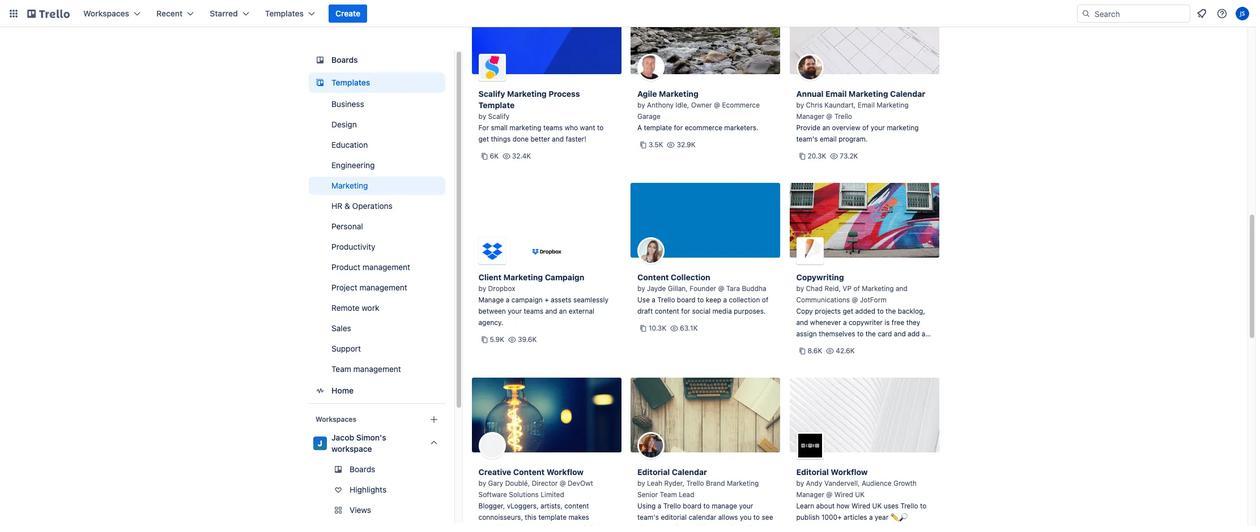 Task type: locate. For each thing, give the bounding box(es) containing it.
teams
[[544, 124, 563, 132], [524, 307, 544, 316]]

editorial inside "editorial calendar by leah ryder, trello brand marketing senior team lead using a trello board to manage your team's editorial calendar allows you to see the status of every blog post from fre"
[[638, 468, 670, 477]]

a right "using"
[[658, 502, 662, 511]]

team's for annual
[[797, 135, 818, 143]]

1 vertical spatial email
[[858, 101, 875, 109]]

calendar
[[891, 89, 926, 99], [672, 468, 707, 477]]

marketing up the jotform on the bottom right of page
[[862, 285, 894, 293]]

2 vertical spatial content
[[555, 525, 580, 527]]

of inside copywriting by chad reid, vp of marketing and communications @ jotform copy projects get added to the backlog, and whenever a copywriter is free they assign themselves to the card and add a link to their google doc with the new copy.
[[854, 285, 860, 293]]

1 vertical spatial content
[[513, 468, 545, 477]]

1 vertical spatial template
[[539, 514, 567, 522]]

1 marketing from the left
[[510, 124, 542, 132]]

1 vertical spatial calendar
[[672, 468, 707, 477]]

8.6k
[[808, 347, 823, 355]]

0 vertical spatial boards link
[[309, 50, 445, 70]]

editorial inside editorial workflow by andy vandervell, audience growth manager @ wired uk learn about how wired uk uses trello to publish 1000+ articles a year ✏️🔎
[[797, 468, 829, 477]]

business link
[[309, 95, 445, 113]]

0 horizontal spatial get
[[479, 135, 489, 143]]

0 horizontal spatial editorial
[[638, 468, 670, 477]]

manager
[[797, 112, 825, 121], [797, 491, 825, 499]]

template down garage
[[644, 124, 672, 132]]

1 horizontal spatial an
[[823, 124, 830, 132]]

of down buddha on the right of page
[[762, 296, 769, 304]]

0 vertical spatial board
[[677, 296, 696, 304]]

0 horizontal spatial marketing
[[510, 124, 542, 132]]

0 vertical spatial content
[[638, 273, 669, 282]]

0 vertical spatial email
[[826, 89, 847, 99]]

scalify up small
[[488, 112, 510, 121]]

reid,
[[825, 285, 841, 293]]

board inside content collection by jayde gillan, founder @ tara buddha use a trello board to keep a collection of draft content for social media purposes.
[[677, 296, 696, 304]]

1 vertical spatial teams
[[524, 307, 544, 316]]

1 vertical spatial for
[[682, 307, 690, 316]]

by down client at left bottom
[[479, 285, 486, 293]]

1 vertical spatial boards link
[[309, 461, 445, 479]]

your down this
[[512, 525, 526, 527]]

by inside content collection by jayde gillan, founder @ tara buddha use a trello board to keep a collection of draft content for social media purposes.
[[638, 285, 645, 293]]

trello up overview
[[835, 112, 852, 121]]

get
[[479, 135, 489, 143], [843, 307, 854, 316]]

scalify image
[[479, 54, 506, 81]]

1 vertical spatial boards
[[349, 465, 375, 474]]

of inside content collection by jayde gillan, founder @ tara buddha use a trello board to keep a collection of draft content for social media purposes.
[[762, 296, 769, 304]]

6k
[[490, 152, 499, 160]]

to inside editorial workflow by andy vandervell, audience growth manager @ wired uk learn about how wired uk uses trello to publish 1000+ articles a year ✏️🔎
[[921, 502, 927, 511]]

0 horizontal spatial workflow
[[547, 468, 584, 477]]

remote work
[[331, 303, 379, 313]]

1 horizontal spatial uk
[[873, 502, 882, 511]]

and
[[552, 135, 564, 143], [896, 285, 908, 293], [546, 307, 557, 316], [797, 319, 809, 327], [894, 330, 906, 338]]

templates right starred dropdown button
[[265, 9, 304, 18]]

team
[[331, 364, 351, 374], [660, 491, 677, 499]]

an down assets
[[559, 307, 567, 316]]

0 vertical spatial scalify
[[479, 89, 505, 99]]

team down support
[[331, 364, 351, 374]]

anthony idle, owner @ ecommerce garage image
[[638, 54, 665, 81]]

1 vertical spatial get
[[843, 307, 854, 316]]

marketing right kaundart,
[[877, 101, 909, 109]]

content up jayde
[[638, 273, 669, 282]]

0 vertical spatial team's
[[797, 135, 818, 143]]

team's down provide
[[797, 135, 818, 143]]

to left see
[[754, 514, 760, 522]]

template down artists,
[[539, 514, 567, 522]]

1 horizontal spatial calendar
[[891, 89, 926, 99]]

2 marketing from the left
[[887, 124, 919, 132]]

1 horizontal spatial team
[[660, 491, 677, 499]]

trello down jayde
[[658, 296, 675, 304]]

marketing right brand
[[727, 480, 759, 488]]

by inside annual email marketing calendar by chris kaundart, email marketing manager @ trello provide an overview of your marketing team's email program.
[[797, 101, 804, 109]]

added
[[856, 307, 876, 316]]

makes
[[569, 514, 589, 522]]

templates
[[265, 9, 304, 18], [331, 78, 370, 87]]

1 workflow from the left
[[547, 468, 584, 477]]

0 vertical spatial management
[[362, 262, 410, 272]]

board inside "editorial calendar by leah ryder, trello brand marketing senior team lead using a trello board to manage your team's editorial calendar allows you to see the status of every blog post from fre"
[[683, 502, 702, 511]]

get inside scalify marketing process template by scalify for small marketing teams who want to get things done better and faster!
[[479, 135, 489, 143]]

dropbox
[[488, 285, 516, 293]]

draft
[[638, 307, 653, 316]]

team management
[[331, 364, 401, 374]]

1 horizontal spatial content
[[638, 273, 669, 282]]

@ inside content collection by jayde gillan, founder @ tara buddha use a trello board to keep a collection of draft content for social media purposes.
[[718, 285, 725, 293]]

for inside content collection by jayde gillan, founder @ tara buddha use a trello board to keep a collection of draft content for social media purposes.
[[682, 307, 690, 316]]

campaign
[[512, 296, 543, 304]]

0 horizontal spatial calendar
[[672, 468, 707, 477]]

0 vertical spatial template
[[644, 124, 672, 132]]

marketers.
[[725, 124, 759, 132]]

management for team management
[[353, 364, 401, 374]]

@ inside creative content workflow by gary doublé, director @ devowt software solutions limited blogger, vloggers, artists, content connoisseurs, this template makes managing your creative content delive
[[560, 480, 566, 488]]

0 vertical spatial get
[[479, 135, 489, 143]]

calendar
[[689, 514, 717, 522]]

get for template
[[479, 135, 489, 143]]

2 workflow from the left
[[831, 468, 868, 477]]

audience
[[862, 480, 892, 488]]

boards link for views
[[309, 461, 445, 479]]

1 horizontal spatial get
[[843, 307, 854, 316]]

1 vertical spatial manager
[[797, 491, 825, 499]]

0 vertical spatial content
[[655, 307, 680, 316]]

0 horizontal spatial uk
[[856, 491, 865, 499]]

1 vertical spatial team's
[[638, 514, 659, 522]]

of right vp
[[854, 285, 860, 293]]

@ inside copywriting by chad reid, vp of marketing and communications @ jotform copy projects get added to the backlog, and whenever a copywriter is free they assign themselves to the card and add a link to their google doc with the new copy.
[[852, 296, 858, 304]]

boards link up the templates link
[[309, 50, 445, 70]]

marketing up idle,
[[659, 89, 699, 99]]

copywriter
[[849, 319, 883, 327]]

2 vertical spatial management
[[353, 364, 401, 374]]

1 vertical spatial board
[[683, 502, 702, 511]]

1 horizontal spatial workflow
[[831, 468, 868, 477]]

@ up added
[[852, 296, 858, 304]]

0 horizontal spatial an
[[559, 307, 567, 316]]

gillan,
[[668, 285, 688, 293]]

manager down andy
[[797, 491, 825, 499]]

0 horizontal spatial templates
[[265, 9, 304, 18]]

for up the 32.9k
[[674, 124, 683, 132]]

by left chris
[[797, 101, 804, 109]]

sales
[[331, 324, 351, 333]]

0 horizontal spatial team's
[[638, 514, 659, 522]]

themselves
[[819, 330, 856, 338]]

0 horizontal spatial workspaces
[[83, 9, 129, 18]]

manage
[[479, 296, 504, 304]]

vp
[[843, 285, 852, 293]]

marketing up "&"
[[331, 181, 368, 190]]

marketing inside client marketing campaign by dropbox manage a campaign + assets seamlessly between your teams and an external agency.
[[504, 273, 543, 282]]

by down agile
[[638, 101, 645, 109]]

team's
[[797, 135, 818, 143], [638, 514, 659, 522]]

1 vertical spatial management
[[359, 283, 407, 292]]

home link
[[309, 381, 445, 401]]

of up program.
[[863, 124, 869, 132]]

marketing up the template
[[507, 89, 547, 99]]

workflow up vandervell,
[[831, 468, 868, 477]]

by left chad
[[797, 285, 804, 293]]

get for reid,
[[843, 307, 854, 316]]

@ inside annual email marketing calendar by chris kaundart, email marketing manager @ trello provide an overview of your marketing team's email program.
[[827, 112, 833, 121]]

marketing link
[[309, 177, 445, 195]]

manager inside annual email marketing calendar by chris kaundart, email marketing manager @ trello provide an overview of your marketing team's email program.
[[797, 112, 825, 121]]

your inside creative content workflow by gary doublé, director @ devowt software solutions limited blogger, vloggers, artists, content connoisseurs, this template makes managing your creative content delive
[[512, 525, 526, 527]]

year
[[875, 514, 889, 522]]

articles
[[844, 514, 868, 522]]

content inside content collection by jayde gillan, founder @ tara buddha use a trello board to keep a collection of draft content for social media purposes.
[[638, 273, 669, 282]]

0 horizontal spatial team
[[331, 364, 351, 374]]

1 vertical spatial team
[[660, 491, 677, 499]]

trello up ✏️🔎
[[901, 502, 919, 511]]

agile marketing by anthony idle, owner @ ecommerce garage a template for ecommerce marketers.
[[638, 89, 760, 132]]

manager inside editorial workflow by andy vandervell, audience growth manager @ wired uk learn about how wired uk uses trello to publish 1000+ articles a year ✏️🔎
[[797, 491, 825, 499]]

with
[[874, 341, 887, 350]]

your down 'campaign'
[[508, 307, 522, 316]]

1 vertical spatial content
[[565, 502, 589, 511]]

leah
[[647, 480, 663, 488]]

provide
[[797, 124, 821, 132]]

management for product management
[[362, 262, 410, 272]]

a right keep
[[724, 296, 727, 304]]

1 vertical spatial scalify
[[488, 112, 510, 121]]

trello inside editorial workflow by andy vandervell, audience growth manager @ wired uk learn about how wired uk uses trello to publish 1000+ articles a year ✏️🔎
[[901, 502, 919, 511]]

software
[[479, 491, 507, 499]]

a left year
[[870, 514, 873, 522]]

boards up highlights
[[349, 465, 375, 474]]

gary doublé, director @ devowt software solutions limited image
[[479, 432, 506, 460]]

jacob simon's workspace
[[331, 433, 386, 454]]

jayde
[[647, 285, 666, 293]]

to up social
[[698, 296, 704, 304]]

publish
[[797, 514, 820, 522]]

get inside copywriting by chad reid, vp of marketing and communications @ jotform copy projects get added to the backlog, and whenever a copywriter is free they assign themselves to the card and add a link to their google doc with the new copy.
[[843, 307, 854, 316]]

and up backlog,
[[896, 285, 908, 293]]

operations
[[352, 201, 392, 211]]

leah ryder, trello brand marketing senior team lead image
[[638, 432, 665, 460]]

your right overview
[[871, 124, 885, 132]]

management down support link
[[353, 364, 401, 374]]

@ left tara
[[718, 285, 725, 293]]

0 vertical spatial teams
[[544, 124, 563, 132]]

0 vertical spatial calendar
[[891, 89, 926, 99]]

marketing up 'campaign'
[[504, 273, 543, 282]]

an up email
[[823, 124, 830, 132]]

for left social
[[682, 307, 690, 316]]

trello up editorial
[[664, 502, 681, 511]]

1 editorial from the left
[[638, 468, 670, 477]]

to right want
[[597, 124, 604, 132]]

by up 'use'
[[638, 285, 645, 293]]

marketing inside scalify marketing process template by scalify for small marketing teams who want to get things done better and faster!
[[510, 124, 542, 132]]

teams inside scalify marketing process template by scalify for small marketing teams who want to get things done better and faster!
[[544, 124, 563, 132]]

allows
[[719, 514, 738, 522]]

primary element
[[0, 0, 1257, 27]]

1 horizontal spatial templates
[[331, 78, 370, 87]]

director
[[532, 480, 558, 488]]

0 vertical spatial an
[[823, 124, 830, 132]]

@
[[714, 101, 720, 109], [827, 112, 833, 121], [718, 285, 725, 293], [852, 296, 858, 304], [560, 480, 566, 488], [827, 491, 833, 499]]

0 vertical spatial workspaces
[[83, 9, 129, 18]]

connoisseurs,
[[479, 514, 523, 522]]

@ down kaundart,
[[827, 112, 833, 121]]

5.9k
[[490, 336, 505, 344]]

by inside scalify marketing process template by scalify for small marketing teams who want to get things done better and faster!
[[479, 112, 486, 121]]

faster!
[[566, 135, 587, 143]]

team's down "using"
[[638, 514, 659, 522]]

gary
[[488, 480, 503, 488]]

marketing
[[510, 124, 542, 132], [887, 124, 919, 132]]

solutions
[[509, 491, 539, 499]]

by up senior
[[638, 480, 645, 488]]

business
[[331, 99, 364, 109]]

by inside creative content workflow by gary doublé, director @ devowt software solutions limited blogger, vloggers, artists, content connoisseurs, this template makes managing your creative content delive
[[479, 480, 486, 488]]

boards right board 'icon'
[[331, 55, 358, 65]]

0 vertical spatial for
[[674, 124, 683, 132]]

0 horizontal spatial template
[[539, 514, 567, 522]]

editorial calendar by leah ryder, trello brand marketing senior team lead using a trello board to manage your team's editorial calendar allows you to see the status of every blog post from fre
[[638, 468, 773, 527]]

management down productivity link
[[362, 262, 410, 272]]

by left andy
[[797, 480, 804, 488]]

and down free
[[894, 330, 906, 338]]

wired up articles
[[852, 502, 871, 511]]

1 vertical spatial uk
[[873, 502, 882, 511]]

editorial up leah
[[638, 468, 670, 477]]

32.9k
[[677, 141, 696, 149]]

marketing right overview
[[887, 124, 919, 132]]

manager up provide
[[797, 112, 825, 121]]

team inside team management link
[[331, 364, 351, 374]]

by left gary
[[479, 480, 486, 488]]

content up makes
[[565, 502, 589, 511]]

copywriting by chad reid, vp of marketing and communications @ jotform copy projects get added to the backlog, and whenever a copywriter is free they assign themselves to the card and add a link to their google doc with the new copy.
[[797, 273, 926, 361]]

management inside "link"
[[362, 262, 410, 272]]

post
[[715, 525, 730, 527]]

editorial up andy
[[797, 468, 829, 477]]

management down product management "link"
[[359, 283, 407, 292]]

workflow inside creative content workflow by gary doublé, director @ devowt software solutions limited blogger, vloggers, artists, content connoisseurs, this template makes managing your creative content delive
[[547, 468, 584, 477]]

jotform
[[860, 296, 887, 304]]

@ up limited
[[560, 480, 566, 488]]

starred
[[210, 9, 238, 18]]

1 horizontal spatial editorial
[[797, 468, 829, 477]]

template board image
[[313, 76, 327, 90]]

0 vertical spatial team
[[331, 364, 351, 374]]

39.6k
[[518, 336, 537, 344]]

0 vertical spatial manager
[[797, 112, 825, 121]]

marketing inside marketing link
[[331, 181, 368, 190]]

a down dropbox
[[506, 296, 510, 304]]

Search field
[[1091, 5, 1190, 22]]

from
[[732, 525, 746, 527]]

teams up better
[[544, 124, 563, 132]]

jayde gillan, founder @ tara buddha image
[[638, 238, 665, 265]]

1 boards link from the top
[[309, 50, 445, 70]]

productivity
[[331, 242, 375, 252]]

education link
[[309, 136, 445, 154]]

1 manager from the top
[[797, 112, 825, 121]]

template inside creative content workflow by gary doublé, director @ devowt software solutions limited blogger, vloggers, artists, content connoisseurs, this template makes managing your creative content delive
[[539, 514, 567, 522]]

@ right 'owner'
[[714, 101, 720, 109]]

home image
[[313, 384, 327, 398]]

project management link
[[309, 279, 445, 297]]

scalify up the template
[[479, 89, 505, 99]]

marketing inside annual email marketing calendar by chris kaundart, email marketing manager @ trello provide an overview of your marketing team's email program.
[[887, 124, 919, 132]]

recent button
[[150, 5, 201, 23]]

sales link
[[309, 320, 445, 338]]

copywriting
[[797, 273, 844, 282]]

get left added
[[843, 307, 854, 316]]

email right kaundart,
[[858, 101, 875, 109]]

and right better
[[552, 135, 564, 143]]

the up is
[[886, 307, 896, 316]]

open information menu image
[[1217, 8, 1228, 19]]

education
[[331, 140, 368, 150]]

by inside client marketing campaign by dropbox manage a campaign + assets seamlessly between your teams and an external agency.
[[479, 285, 486, 293]]

team's inside annual email marketing calendar by chris kaundart, email marketing manager @ trello provide an overview of your marketing team's email program.
[[797, 135, 818, 143]]

by inside agile marketing by anthony idle, owner @ ecommerce garage a template for ecommerce marketers.
[[638, 101, 645, 109]]

board down lead
[[683, 502, 702, 511]]

0 vertical spatial templates
[[265, 9, 304, 18]]

0 vertical spatial boards
[[331, 55, 358, 65]]

get down for
[[479, 135, 489, 143]]

1 vertical spatial an
[[559, 307, 567, 316]]

agency.
[[479, 319, 503, 327]]

backlog,
[[898, 307, 926, 316]]

to right "link" in the right bottom of the page
[[810, 341, 816, 350]]

highlights
[[349, 485, 386, 495]]

your up you
[[739, 502, 754, 511]]

a
[[506, 296, 510, 304], [652, 296, 656, 304], [724, 296, 727, 304], [843, 319, 847, 327], [922, 330, 926, 338], [658, 502, 662, 511], [870, 514, 873, 522]]

0 horizontal spatial content
[[513, 468, 545, 477]]

2 editorial from the left
[[797, 468, 829, 477]]

content up "10.3k"
[[655, 307, 680, 316]]

email up kaundart,
[[826, 89, 847, 99]]

content inside creative content workflow by gary doublé, director @ devowt software solutions limited blogger, vloggers, artists, content connoisseurs, this template makes managing your creative content delive
[[513, 468, 545, 477]]

uk up year
[[873, 502, 882, 511]]

scalify
[[479, 89, 505, 99], [488, 112, 510, 121]]

of down editorial
[[672, 525, 678, 527]]

back to home image
[[27, 5, 70, 23]]

content down makes
[[555, 525, 580, 527]]

and down +
[[546, 307, 557, 316]]

the left status in the bottom right of the page
[[638, 525, 648, 527]]

how
[[837, 502, 850, 511]]

boards
[[331, 55, 358, 65], [349, 465, 375, 474]]

their
[[818, 341, 833, 350]]

teams down 'campaign'
[[524, 307, 544, 316]]

dropbox image
[[479, 238, 506, 265]]

marketing inside "editorial calendar by leah ryder, trello brand marketing senior team lead using a trello board to manage your team's editorial calendar allows you to see the status of every blog post from fre"
[[727, 480, 759, 488]]

a inside editorial workflow by andy vandervell, audience growth manager @ wired uk learn about how wired uk uses trello to publish 1000+ articles a year ✏️🔎
[[870, 514, 873, 522]]

to right uses on the right
[[921, 502, 927, 511]]

they
[[907, 319, 921, 327]]

board down gillan,
[[677, 296, 696, 304]]

of inside annual email marketing calendar by chris kaundart, email marketing manager @ trello provide an overview of your marketing team's email program.
[[863, 124, 869, 132]]

by up for
[[479, 112, 486, 121]]

team inside "editorial calendar by leah ryder, trello brand marketing senior team lead using a trello board to manage your team's editorial calendar allows you to see the status of every blog post from fre"
[[660, 491, 677, 499]]

1 horizontal spatial workspaces
[[315, 415, 356, 424]]

done
[[513, 135, 529, 143]]

1 horizontal spatial template
[[644, 124, 672, 132]]

for inside agile marketing by anthony idle, owner @ ecommerce garage a template for ecommerce marketers.
[[674, 124, 683, 132]]

1 horizontal spatial marketing
[[887, 124, 919, 132]]

2 manager from the top
[[797, 491, 825, 499]]

to
[[597, 124, 604, 132], [698, 296, 704, 304], [878, 307, 884, 316], [858, 330, 864, 338], [810, 341, 816, 350], [704, 502, 710, 511], [921, 502, 927, 511], [754, 514, 760, 522]]

workflow up devowt
[[547, 468, 584, 477]]

uk
[[856, 491, 865, 499], [873, 502, 882, 511]]

&
[[344, 201, 350, 211]]

1 horizontal spatial team's
[[797, 135, 818, 143]]

@ up "about"
[[827, 491, 833, 499]]

limited
[[541, 491, 564, 499]]

lead
[[679, 491, 695, 499]]

team's inside "editorial calendar by leah ryder, trello brand marketing senior team lead using a trello board to manage your team's editorial calendar allows you to see the status of every blog post from fre"
[[638, 514, 659, 522]]

client
[[479, 273, 502, 282]]

things
[[491, 135, 511, 143]]

templates up business
[[331, 78, 370, 87]]

boards for home
[[331, 55, 358, 65]]

better
[[531, 135, 550, 143]]

2 boards link from the top
[[309, 461, 445, 479]]



Task type: vqa. For each thing, say whether or not it's contained in the screenshot.


Task type: describe. For each thing, give the bounding box(es) containing it.
highlights link
[[309, 481, 445, 499]]

ryder,
[[665, 480, 685, 488]]

remote
[[331, 303, 359, 313]]

copy
[[797, 307, 813, 316]]

1 vertical spatial workspaces
[[315, 415, 356, 424]]

external
[[569, 307, 595, 316]]

want
[[580, 124, 596, 132]]

personal
[[331, 222, 363, 231]]

your inside "editorial calendar by leah ryder, trello brand marketing senior team lead using a trello board to manage your team's editorial calendar allows you to see the status of every blog post from fre"
[[739, 502, 754, 511]]

process
[[549, 89, 580, 99]]

0 horizontal spatial email
[[826, 89, 847, 99]]

product management link
[[309, 258, 445, 277]]

the inside "editorial calendar by leah ryder, trello brand marketing senior team lead using a trello board to manage your team's editorial calendar allows you to see the status of every blog post from fre"
[[638, 525, 648, 527]]

engineering
[[331, 160, 375, 170]]

team's for editorial
[[638, 514, 659, 522]]

your inside client marketing campaign by dropbox manage a campaign + assets seamlessly between your teams and an external agency.
[[508, 307, 522, 316]]

chad
[[806, 285, 823, 293]]

0 notifications image
[[1195, 7, 1209, 20]]

senior
[[638, 491, 658, 499]]

copy.
[[797, 353, 814, 361]]

ecommerce
[[722, 101, 760, 109]]

3.5k
[[649, 141, 664, 149]]

0 vertical spatial uk
[[856, 491, 865, 499]]

boards link for home
[[309, 50, 445, 70]]

engineering link
[[309, 156, 445, 175]]

1000+
[[822, 514, 842, 522]]

agile
[[638, 89, 657, 99]]

personal link
[[309, 218, 445, 236]]

marketing inside scalify marketing process template by scalify for small marketing teams who want to get things done better and faster!
[[507, 89, 547, 99]]

email
[[820, 135, 837, 143]]

a
[[638, 124, 642, 132]]

to inside scalify marketing process template by scalify for small marketing teams who want to get things done better and faster!
[[597, 124, 604, 132]]

0 vertical spatial wired
[[835, 491, 854, 499]]

a inside "editorial calendar by leah ryder, trello brand marketing senior team lead using a trello board to manage your team's editorial calendar allows you to see the status of every blog post from fre"
[[658, 502, 662, 511]]

hr
[[331, 201, 342, 211]]

design
[[331, 120, 357, 129]]

trello up lead
[[687, 480, 704, 488]]

project
[[331, 283, 357, 292]]

status
[[650, 525, 670, 527]]

an inside client marketing campaign by dropbox manage a campaign + assets seamlessly between your teams and an external agency.
[[559, 307, 567, 316]]

trello inside annual email marketing calendar by chris kaundart, email marketing manager @ trello provide an overview of your marketing team's email program.
[[835, 112, 852, 121]]

marketing inside copywriting by chad reid, vp of marketing and communications @ jotform copy projects get added to the backlog, and whenever a copywriter is free they assign themselves to the card and add a link to their google doc with the new copy.
[[862, 285, 894, 293]]

and inside scalify marketing process template by scalify for small marketing teams who want to get things done better and faster!
[[552, 135, 564, 143]]

editorial workflow by andy vandervell, audience growth manager @ wired uk learn about how wired uk uses trello to publish 1000+ articles a year ✏️🔎
[[797, 468, 927, 522]]

@ inside editorial workflow by andy vandervell, audience growth manager @ wired uk learn about how wired uk uses trello to publish 1000+ articles a year ✏️🔎
[[827, 491, 833, 499]]

team management link
[[309, 361, 445, 379]]

remote work link
[[309, 299, 445, 317]]

scalify marketing process template by scalify for small marketing teams who want to get things done better and faster!
[[479, 89, 604, 143]]

free
[[892, 319, 905, 327]]

create button
[[329, 5, 367, 23]]

by inside editorial workflow by andy vandervell, audience growth manager @ wired uk learn about how wired uk uses trello to publish 1000+ articles a year ✏️🔎
[[797, 480, 804, 488]]

your inside annual email marketing calendar by chris kaundart, email marketing manager @ trello provide an overview of your marketing team's email program.
[[871, 124, 885, 132]]

and inside client marketing campaign by dropbox manage a campaign + assets seamlessly between your teams and an external agency.
[[546, 307, 557, 316]]

recent
[[156, 9, 183, 18]]

to down the jotform on the bottom right of page
[[878, 307, 884, 316]]

editorial for editorial workflow
[[797, 468, 829, 477]]

collection
[[729, 296, 760, 304]]

garage
[[638, 112, 661, 121]]

work
[[361, 303, 379, 313]]

create
[[336, 9, 361, 18]]

tara
[[727, 285, 740, 293]]

marketing up kaundart,
[[849, 89, 889, 99]]

management for project management
[[359, 283, 407, 292]]

editorial
[[661, 514, 687, 522]]

andy vandervell, audience growth manager @ wired uk image
[[797, 432, 824, 460]]

a inside client marketing campaign by dropbox manage a campaign + assets seamlessly between your teams and an external agency.
[[506, 296, 510, 304]]

board image
[[313, 53, 327, 67]]

you
[[740, 514, 752, 522]]

hr & operations
[[331, 201, 392, 211]]

link
[[797, 341, 808, 350]]

the down copywriter
[[866, 330, 876, 338]]

create a workspace image
[[427, 413, 441, 427]]

1 vertical spatial wired
[[852, 502, 871, 511]]

productivity link
[[309, 238, 445, 256]]

content inside content collection by jayde gillan, founder @ tara buddha use a trello board to keep a collection of draft content for social media purposes.
[[655, 307, 680, 316]]

teams inside client marketing campaign by dropbox manage a campaign + assets seamlessly between your teams and an external agency.
[[524, 307, 544, 316]]

by inside copywriting by chad reid, vp of marketing and communications @ jotform copy projects get added to the backlog, and whenever a copywriter is free they assign themselves to the card and add a link to their google doc with the new copy.
[[797, 285, 804, 293]]

calendar inside "editorial calendar by leah ryder, trello brand marketing senior team lead using a trello board to manage your team's editorial calendar allows you to see the status of every blog post from fre"
[[672, 468, 707, 477]]

collection
[[671, 273, 711, 282]]

+
[[545, 296, 549, 304]]

an inside annual email marketing calendar by chris kaundart, email marketing manager @ trello provide an overview of your marketing team's email program.
[[823, 124, 830, 132]]

chris kaundart, email marketing manager @ trello image
[[797, 54, 824, 81]]

trello inside content collection by jayde gillan, founder @ tara buddha use a trello board to keep a collection of draft content for social media purposes.
[[658, 296, 675, 304]]

uses
[[884, 502, 899, 511]]

and down copy on the right bottom
[[797, 319, 809, 327]]

template inside agile marketing by anthony idle, owner @ ecommerce garage a template for ecommerce marketers.
[[644, 124, 672, 132]]

forward image
[[443, 504, 457, 518]]

communications
[[797, 296, 850, 304]]

a right 'use'
[[652, 296, 656, 304]]

a right add
[[922, 330, 926, 338]]

editorial for editorial calendar
[[638, 468, 670, 477]]

blogger,
[[479, 502, 505, 511]]

creative
[[528, 525, 554, 527]]

marketing inside agile marketing by anthony idle, owner @ ecommerce garage a template for ecommerce marketers.
[[659, 89, 699, 99]]

a up themselves
[[843, 319, 847, 327]]

to up doc
[[858, 330, 864, 338]]

1 vertical spatial templates
[[331, 78, 370, 87]]

calendar inside annual email marketing calendar by chris kaundart, email marketing manager @ trello provide an overview of your marketing team's email program.
[[891, 89, 926, 99]]

product
[[331, 262, 360, 272]]

1 horizontal spatial email
[[858, 101, 875, 109]]

10.3k
[[649, 324, 667, 333]]

templates link
[[309, 73, 445, 93]]

google
[[835, 341, 857, 350]]

by inside "editorial calendar by leah ryder, trello brand marketing senior team lead using a trello board to manage your team's editorial calendar allows you to see the status of every blog post from fre"
[[638, 480, 645, 488]]

workspaces inside dropdown button
[[83, 9, 129, 18]]

hr & operations link
[[309, 197, 445, 215]]

the left new
[[889, 341, 900, 350]]

to inside content collection by jayde gillan, founder @ tara buddha use a trello board to keep a collection of draft content for social media purposes.
[[698, 296, 704, 304]]

annual
[[797, 89, 824, 99]]

artists,
[[541, 502, 563, 511]]

of inside "editorial calendar by leah ryder, trello brand marketing senior team lead using a trello board to manage your team's editorial calendar allows you to see the status of every blog post from fre"
[[672, 525, 678, 527]]

purposes.
[[734, 307, 766, 316]]

product management
[[331, 262, 410, 272]]

@ inside agile marketing by anthony idle, owner @ ecommerce garage a template for ecommerce marketers.
[[714, 101, 720, 109]]

20.3k
[[808, 152, 827, 160]]

program.
[[839, 135, 868, 143]]

boards for views
[[349, 465, 375, 474]]

chad reid, vp of marketing and communications @ jotform image
[[797, 238, 824, 265]]

use
[[638, 296, 650, 304]]

chris
[[806, 101, 823, 109]]

every
[[680, 525, 698, 527]]

seamlessly
[[574, 296, 609, 304]]

search image
[[1082, 9, 1091, 18]]

overview
[[832, 124, 861, 132]]

vloggers,
[[507, 502, 539, 511]]

to up the "calendar"
[[704, 502, 710, 511]]

is
[[885, 319, 890, 327]]

campaign
[[545, 273, 585, 282]]

templates inside popup button
[[265, 9, 304, 18]]

content collection by jayde gillan, founder @ tara buddha use a trello board to keep a collection of draft content for social media purposes.
[[638, 273, 769, 316]]

jacob simon (jacobsimon16) image
[[1236, 7, 1250, 20]]

andy
[[806, 480, 823, 488]]

devowt
[[568, 480, 593, 488]]

63.1k
[[680, 324, 698, 333]]

support link
[[309, 340, 445, 358]]

workflow inside editorial workflow by andy vandervell, audience growth manager @ wired uk learn about how wired uk uses trello to publish 1000+ articles a year ✏️🔎
[[831, 468, 868, 477]]

73.2k
[[840, 152, 858, 160]]

brand
[[706, 480, 725, 488]]

42.6k
[[836, 347, 855, 355]]

this
[[525, 514, 537, 522]]



